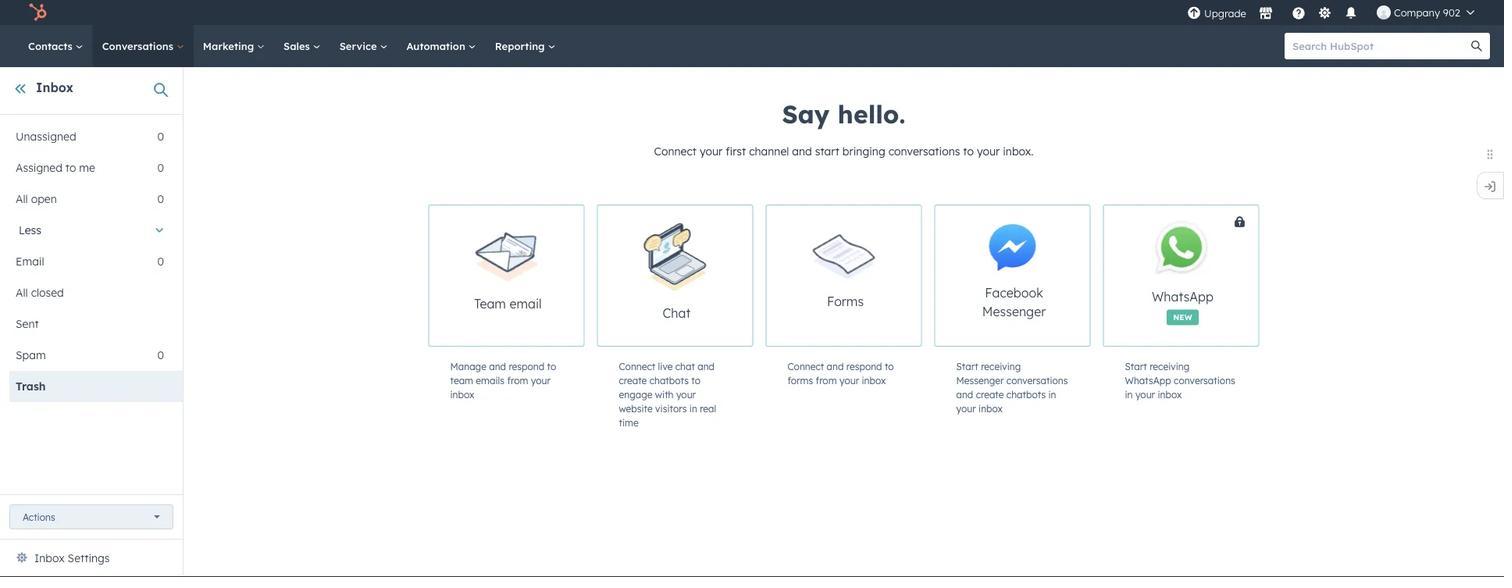 Task type: describe. For each thing, give the bounding box(es) containing it.
receiving for whatsapp
[[1150, 361, 1190, 372]]

conversations link
[[93, 25, 194, 67]]

inbox inside 'connect and respond to forms from your inbox'
[[862, 375, 886, 386]]

in inside start receiving messenger conversations and create chatbots in your inbox
[[1049, 389, 1057, 400]]

create inside connect live chat and create chatbots to engage with your website visitors in real time
[[619, 375, 647, 386]]

inbox.
[[1003, 145, 1034, 158]]

closed
[[31, 286, 64, 300]]

inbox settings link
[[34, 549, 110, 568]]

bringing
[[843, 145, 886, 158]]

marketing link
[[194, 25, 274, 67]]

with
[[655, 389, 674, 400]]

in inside connect live chat and create chatbots to engage with your website visitors in real time
[[690, 403, 698, 414]]

marketplaces image
[[1259, 7, 1273, 21]]

respond for team email
[[509, 361, 545, 372]]

actions button
[[9, 505, 173, 530]]

less
[[19, 223, 41, 237]]

sent button
[[9, 309, 164, 340]]

live
[[658, 361, 673, 372]]

assigned to me
[[16, 161, 95, 175]]

messenger inside start receiving messenger conversations and create chatbots in your inbox
[[957, 375, 1004, 386]]

to inside 'connect and respond to forms from your inbox'
[[885, 361, 894, 372]]

whatsapp inside start receiving whatsapp conversations in your inbox
[[1125, 375, 1172, 386]]

and inside connect live chat and create chatbots to engage with your website visitors in real time
[[698, 361, 715, 372]]

inbox settings
[[34, 552, 110, 565]]

automation link
[[397, 25, 486, 67]]

contacts
[[28, 39, 76, 52]]

start receiving whatsapp conversations in your inbox
[[1125, 361, 1236, 400]]

mateo roberts image
[[1377, 5, 1391, 20]]

service link
[[330, 25, 397, 67]]

start for start receiving whatsapp conversations in your inbox
[[1125, 361, 1148, 372]]

902
[[1444, 6, 1461, 19]]

time
[[619, 417, 639, 429]]

your inside connect live chat and create chatbots to engage with your website visitors in real time
[[677, 389, 696, 400]]

reporting link
[[486, 25, 565, 67]]

Search HubSpot search field
[[1285, 33, 1477, 59]]

engage
[[619, 389, 653, 400]]

marketing
[[203, 39, 257, 52]]

connect left first
[[654, 145, 697, 158]]

conversations for start receiving messenger conversations and create chatbots in your inbox
[[1007, 375, 1068, 386]]

hubspot link
[[19, 3, 59, 22]]

company 902
[[1395, 6, 1461, 19]]

inbox inside manage and respond to team emails from your inbox
[[450, 389, 475, 400]]

spam
[[16, 348, 46, 362]]

respond for forms
[[847, 361, 883, 372]]

notifications image
[[1345, 7, 1359, 21]]

company
[[1395, 6, 1441, 19]]

0 horizontal spatial conversations
[[889, 145, 961, 158]]

open
[[31, 192, 57, 206]]

receiving for messenger
[[981, 361, 1021, 372]]

search image
[[1472, 41, 1483, 52]]

connect live chat and create chatbots to engage with your website visitors in real time
[[619, 361, 717, 429]]

inbox for inbox
[[36, 80, 74, 95]]

contacts link
[[19, 25, 93, 67]]

create inside start receiving messenger conversations and create chatbots in your inbox
[[976, 389, 1004, 400]]

forms
[[827, 294, 864, 310]]

manage and respond to team emails from your inbox
[[450, 361, 556, 400]]

email
[[510, 296, 542, 311]]

visitors
[[656, 403, 687, 414]]

0 for all open
[[157, 192, 164, 206]]

chat
[[663, 305, 691, 321]]

team
[[450, 375, 473, 386]]

trash
[[16, 380, 46, 393]]

me
[[79, 161, 95, 175]]

channel
[[749, 145, 789, 158]]

and inside 'connect and respond to forms from your inbox'
[[827, 361, 844, 372]]

whatsapp inside option
[[1152, 289, 1214, 305]]

upgrade
[[1205, 7, 1247, 20]]

start for start receiving messenger conversations and create chatbots in your inbox
[[957, 361, 979, 372]]

search button
[[1464, 33, 1491, 59]]

your inside start receiving whatsapp conversations in your inbox
[[1136, 389, 1156, 400]]

connect your first channel and start bringing conversations to your inbox.
[[654, 145, 1034, 158]]

inbox inside start receiving messenger conversations and create chatbots in your inbox
[[979, 403, 1003, 414]]

all for all closed
[[16, 286, 28, 300]]

chatbots inside connect live chat and create chatbots to engage with your website visitors in real time
[[650, 375, 689, 386]]

facebook
[[985, 285, 1044, 301]]

automation
[[407, 39, 469, 52]]

manage
[[450, 361, 487, 372]]



Task type: locate. For each thing, give the bounding box(es) containing it.
and
[[793, 145, 812, 158], [489, 361, 506, 372], [698, 361, 715, 372], [827, 361, 844, 372], [957, 389, 974, 400]]

1 horizontal spatial respond
[[847, 361, 883, 372]]

settings link
[[1316, 4, 1335, 21]]

respond
[[509, 361, 545, 372], [847, 361, 883, 372]]

0 vertical spatial all
[[16, 192, 28, 206]]

settings
[[68, 552, 110, 565]]

respond inside 'connect and respond to forms from your inbox'
[[847, 361, 883, 372]]

0 for spam
[[157, 348, 164, 362]]

to inside manage and respond to team emails from your inbox
[[547, 361, 556, 372]]

messenger inside option
[[983, 304, 1046, 320]]

from right the "forms" in the bottom of the page
[[816, 375, 837, 386]]

first
[[726, 145, 746, 158]]

messenger
[[983, 304, 1046, 320], [957, 375, 1004, 386]]

3 0 from the top
[[157, 192, 164, 206]]

your inside manage and respond to team emails from your inbox
[[531, 375, 551, 386]]

1 vertical spatial inbox
[[34, 552, 65, 565]]

to
[[964, 145, 974, 158], [65, 161, 76, 175], [547, 361, 556, 372], [885, 361, 894, 372], [692, 375, 701, 386]]

5 0 from the top
[[157, 348, 164, 362]]

sales link
[[274, 25, 330, 67]]

respond inside manage and respond to team emails from your inbox
[[509, 361, 545, 372]]

connect inside 'connect and respond to forms from your inbox'
[[788, 361, 824, 372]]

chat
[[676, 361, 695, 372]]

0 horizontal spatial respond
[[509, 361, 545, 372]]

0 vertical spatial create
[[619, 375, 647, 386]]

receiving inside start receiving messenger conversations and create chatbots in your inbox
[[981, 361, 1021, 372]]

inbox left 'settings'
[[34, 552, 65, 565]]

all closed button
[[9, 277, 164, 309]]

connect and respond to forms from your inbox
[[788, 361, 894, 386]]

0 vertical spatial chatbots
[[650, 375, 689, 386]]

facebook messenger
[[983, 285, 1046, 320]]

company 902 button
[[1368, 0, 1485, 25]]

None checkbox
[[1104, 205, 1318, 347]]

your inside start receiving messenger conversations and create chatbots in your inbox
[[957, 403, 976, 414]]

1 horizontal spatial conversations
[[1007, 375, 1068, 386]]

1 all from the top
[[16, 192, 28, 206]]

real
[[700, 403, 717, 414]]

settings image
[[1318, 7, 1332, 21]]

unassigned
[[16, 130, 76, 143]]

Chat checkbox
[[597, 205, 754, 347]]

receiving
[[981, 361, 1021, 372], [1150, 361, 1190, 372]]

reporting
[[495, 39, 548, 52]]

emails
[[476, 375, 505, 386]]

all
[[16, 192, 28, 206], [16, 286, 28, 300]]

receiving inside start receiving whatsapp conversations in your inbox
[[1150, 361, 1190, 372]]

inbox for inbox settings
[[34, 552, 65, 565]]

from inside manage and respond to team emails from your inbox
[[507, 375, 528, 386]]

Facebook Messenger checkbox
[[935, 205, 1091, 347]]

1 vertical spatial whatsapp
[[1125, 375, 1172, 386]]

menu
[[1186, 0, 1486, 25]]

assigned
[[16, 161, 62, 175]]

service
[[340, 39, 380, 52]]

0 horizontal spatial create
[[619, 375, 647, 386]]

start
[[957, 361, 979, 372], [1125, 361, 1148, 372]]

1 0 from the top
[[157, 130, 164, 143]]

0 for assigned to me
[[157, 161, 164, 175]]

chatbots inside start receiving messenger conversations and create chatbots in your inbox
[[1007, 389, 1046, 400]]

conversations inside start receiving whatsapp conversations in your inbox
[[1174, 375, 1236, 386]]

2 all from the top
[[16, 286, 28, 300]]

conversations inside start receiving messenger conversations and create chatbots in your inbox
[[1007, 375, 1068, 386]]

upgrade image
[[1188, 7, 1202, 21]]

1 horizontal spatial receiving
[[1150, 361, 1190, 372]]

connect up the "forms" in the bottom of the page
[[788, 361, 824, 372]]

say
[[782, 98, 830, 130]]

0 horizontal spatial start
[[957, 361, 979, 372]]

start receiving messenger conversations and create chatbots in your inbox
[[957, 361, 1068, 414]]

1 vertical spatial messenger
[[957, 375, 1004, 386]]

4 0 from the top
[[157, 255, 164, 268]]

hello.
[[838, 98, 906, 130]]

respond down forms
[[847, 361, 883, 372]]

chatbots
[[650, 375, 689, 386], [1007, 389, 1046, 400]]

inbox inside start receiving whatsapp conversations in your inbox
[[1158, 389, 1182, 400]]

1 horizontal spatial in
[[1049, 389, 1057, 400]]

connect for chat
[[619, 361, 656, 372]]

1 from from the left
[[507, 375, 528, 386]]

0
[[157, 130, 164, 143], [157, 161, 164, 175], [157, 192, 164, 206], [157, 255, 164, 268], [157, 348, 164, 362]]

1 start from the left
[[957, 361, 979, 372]]

connect for forms
[[788, 361, 824, 372]]

start
[[815, 145, 840, 158]]

connect inside connect live chat and create chatbots to engage with your website visitors in real time
[[619, 361, 656, 372]]

email
[[16, 255, 44, 268]]

inbox down contacts 'link'
[[36, 80, 74, 95]]

from
[[507, 375, 528, 386], [816, 375, 837, 386]]

and inside start receiving messenger conversations and create chatbots in your inbox
[[957, 389, 974, 400]]

forms
[[788, 375, 814, 386]]

sent
[[16, 317, 39, 331]]

all closed
[[16, 286, 64, 300]]

connect up engage
[[619, 361, 656, 372]]

receiving down facebook messenger
[[981, 361, 1021, 372]]

0 vertical spatial inbox
[[36, 80, 74, 95]]

hubspot image
[[28, 3, 47, 22]]

actions
[[23, 511, 55, 523]]

0 vertical spatial whatsapp
[[1152, 289, 1214, 305]]

receiving down new
[[1150, 361, 1190, 372]]

connect
[[654, 145, 697, 158], [619, 361, 656, 372], [788, 361, 824, 372]]

menu containing company 902
[[1186, 0, 1486, 25]]

0 horizontal spatial chatbots
[[650, 375, 689, 386]]

all left open
[[16, 192, 28, 206]]

marketplaces button
[[1250, 0, 1283, 25]]

in inside start receiving whatsapp conversations in your inbox
[[1125, 389, 1133, 400]]

0 horizontal spatial receiving
[[981, 361, 1021, 372]]

1 vertical spatial create
[[976, 389, 1004, 400]]

in
[[1049, 389, 1057, 400], [1125, 389, 1133, 400], [690, 403, 698, 414]]

0 for unassigned
[[157, 130, 164, 143]]

whatsapp
[[1152, 289, 1214, 305], [1125, 375, 1172, 386]]

all inside all closed button
[[16, 286, 28, 300]]

new
[[1174, 312, 1193, 322]]

start inside start receiving whatsapp conversations in your inbox
[[1125, 361, 1148, 372]]

all for all open
[[16, 192, 28, 206]]

respond right manage
[[509, 361, 545, 372]]

conversations
[[102, 39, 176, 52]]

create
[[619, 375, 647, 386], [976, 389, 1004, 400]]

2 horizontal spatial in
[[1125, 389, 1133, 400]]

your inside 'connect and respond to forms from your inbox'
[[840, 375, 860, 386]]

1 vertical spatial chatbots
[[1007, 389, 1046, 400]]

from inside 'connect and respond to forms from your inbox'
[[816, 375, 837, 386]]

website
[[619, 403, 653, 414]]

to inside connect live chat and create chatbots to engage with your website visitors in real time
[[692, 375, 701, 386]]

trash button
[[9, 371, 164, 402]]

2 horizontal spatial conversations
[[1174, 375, 1236, 386]]

and inside manage and respond to team emails from your inbox
[[489, 361, 506, 372]]

from right the emails
[[507, 375, 528, 386]]

all open
[[16, 192, 57, 206]]

0 horizontal spatial in
[[690, 403, 698, 414]]

2 receiving from the left
[[1150, 361, 1190, 372]]

1 horizontal spatial from
[[816, 375, 837, 386]]

Forms checkbox
[[766, 205, 922, 347]]

2 start from the left
[[1125, 361, 1148, 372]]

inbox
[[36, 80, 74, 95], [34, 552, 65, 565]]

0 vertical spatial messenger
[[983, 304, 1046, 320]]

help image
[[1292, 7, 1306, 21]]

team
[[475, 296, 506, 311]]

none checkbox containing whatsapp
[[1104, 205, 1318, 347]]

say hello.
[[782, 98, 906, 130]]

conversations for start receiving whatsapp conversations in your inbox
[[1174, 375, 1236, 386]]

0 horizontal spatial from
[[507, 375, 528, 386]]

1 horizontal spatial start
[[1125, 361, 1148, 372]]

help button
[[1286, 0, 1313, 25]]

your
[[700, 145, 723, 158], [977, 145, 1000, 158], [531, 375, 551, 386], [840, 375, 860, 386], [677, 389, 696, 400], [1136, 389, 1156, 400], [957, 403, 976, 414]]

start inside start receiving messenger conversations and create chatbots in your inbox
[[957, 361, 979, 372]]

Team email checkbox
[[429, 205, 585, 347]]

2 0 from the top
[[157, 161, 164, 175]]

0 for email
[[157, 255, 164, 268]]

2 from from the left
[[816, 375, 837, 386]]

1 horizontal spatial create
[[976, 389, 1004, 400]]

notifications button
[[1338, 0, 1365, 25]]

1 respond from the left
[[509, 361, 545, 372]]

conversations
[[889, 145, 961, 158], [1007, 375, 1068, 386], [1174, 375, 1236, 386]]

1 receiving from the left
[[981, 361, 1021, 372]]

team email
[[475, 296, 542, 311]]

2 respond from the left
[[847, 361, 883, 372]]

1 horizontal spatial chatbots
[[1007, 389, 1046, 400]]

1 vertical spatial all
[[16, 286, 28, 300]]

sales
[[284, 39, 313, 52]]

all left closed
[[16, 286, 28, 300]]

whatsapp new
[[1152, 289, 1214, 322]]

inbox
[[862, 375, 886, 386], [450, 389, 475, 400], [1158, 389, 1182, 400], [979, 403, 1003, 414]]



Task type: vqa. For each thing, say whether or not it's contained in the screenshot.


